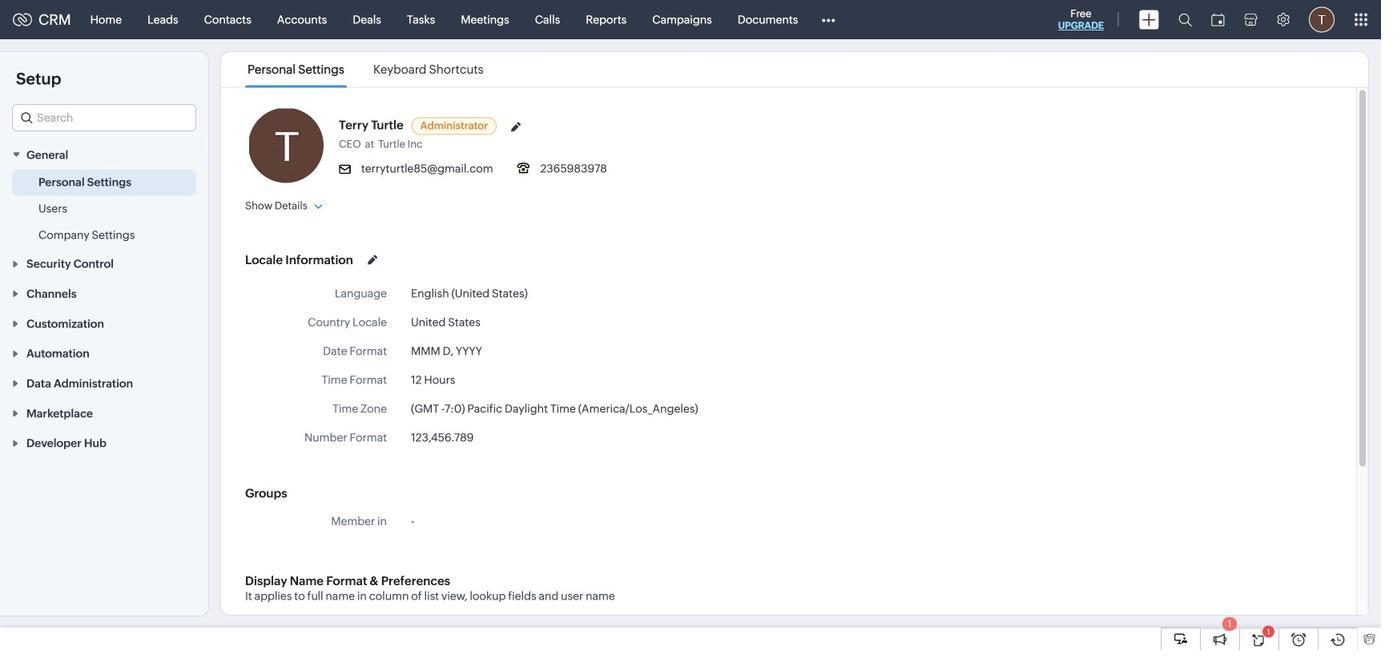 Task type: locate. For each thing, give the bounding box(es) containing it.
None field
[[12, 104, 196, 131]]

Other Modules field
[[811, 7, 845, 32]]

region
[[0, 169, 208, 249]]

profile element
[[1299, 0, 1344, 39]]

search image
[[1178, 13, 1192, 26]]

list
[[233, 52, 498, 87]]



Task type: describe. For each thing, give the bounding box(es) containing it.
create menu image
[[1139, 10, 1159, 29]]

search element
[[1169, 0, 1202, 39]]

calendar image
[[1211, 13, 1225, 26]]

profile image
[[1309, 7, 1335, 32]]

create menu element
[[1130, 0, 1169, 39]]

Search text field
[[13, 105, 195, 131]]

logo image
[[13, 13, 32, 26]]



Task type: vqa. For each thing, say whether or not it's contained in the screenshot.
"Reports" link
no



